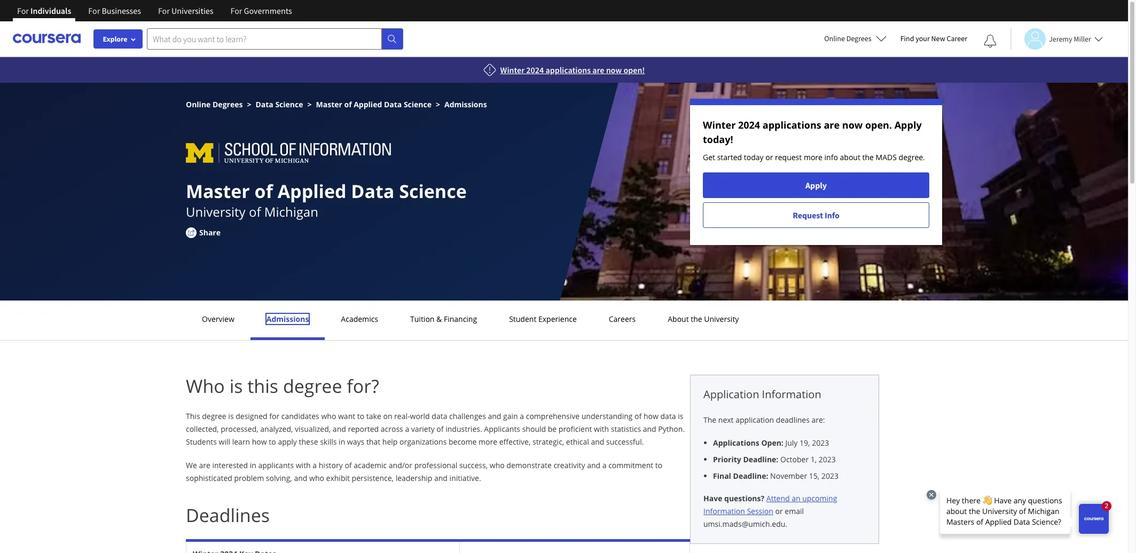 Task type: vqa. For each thing, say whether or not it's contained in the screenshot.
Total 60 minutes
no



Task type: describe. For each thing, give the bounding box(es) containing it.
a left history
[[313, 461, 317, 471]]

python.
[[658, 424, 685, 434]]

take
[[366, 411, 381, 422]]

open!
[[624, 65, 645, 75]]

1 vertical spatial who
[[490, 461, 505, 471]]

1 data from the left
[[432, 411, 447, 422]]

jeremy miller
[[1049, 34, 1092, 44]]

an
[[792, 494, 801, 504]]

&
[[437, 314, 442, 324]]

explore
[[103, 34, 127, 44]]

university of michigan image
[[186, 137, 398, 163]]

applied inside master of applied data science university of michigan
[[278, 179, 347, 204]]

1 horizontal spatial master
[[316, 99, 342, 110]]

initiative.
[[450, 473, 481, 484]]

organizations
[[400, 437, 447, 447]]

0 horizontal spatial to
[[269, 437, 276, 447]]

master of applied data science university of michigan
[[186, 179, 467, 221]]

data for applied
[[351, 179, 395, 204]]

for for governments
[[231, 5, 242, 16]]

1 horizontal spatial applied
[[354, 99, 382, 110]]

professional
[[414, 461, 458, 471]]

data for >
[[256, 99, 273, 110]]

and/or
[[389, 461, 413, 471]]

proficient
[[559, 424, 592, 434]]

this
[[248, 374, 278, 399]]

who
[[186, 374, 225, 399]]

with inside "we are interested in applicants with a history of academic and/or professional success, who demonstrate creativity and a commitment to sophisticated problem solving, and who exhibit persistence, leadership and initiative."
[[296, 461, 311, 471]]

1 horizontal spatial the
[[863, 152, 874, 162]]

science for >
[[275, 99, 303, 110]]

next
[[719, 415, 734, 425]]

list item containing applications open:
[[713, 438, 866, 449]]

become
[[449, 437, 477, 447]]

analyzed,
[[260, 424, 293, 434]]

statistics
[[611, 424, 641, 434]]

is up processed,
[[228, 411, 234, 422]]

2 data from the left
[[661, 411, 676, 422]]

exhibit
[[326, 473, 350, 484]]

1 horizontal spatial degree
[[283, 374, 342, 399]]

request info button
[[703, 203, 930, 228]]

15,
[[809, 471, 820, 481]]

winter for winter 2024 applications are now open. apply today!
[[703, 119, 736, 131]]

and up 'applicants'
[[488, 411, 501, 422]]

solving,
[[266, 473, 292, 484]]

of inside "we are interested in applicants with a history of academic and/or professional success, who demonstrate creativity and a commitment to sophisticated problem solving, and who exhibit persistence, leadership and initiative."
[[345, 461, 352, 471]]

financing
[[444, 314, 477, 324]]

sophisticated
[[186, 473, 232, 484]]

for universities
[[158, 5, 213, 16]]

umsi.mads@umich.edu.
[[704, 519, 788, 530]]

for individuals
[[17, 5, 71, 16]]

winter 2024 applications are now open. apply today!
[[703, 119, 922, 146]]

1 vertical spatial admissions
[[267, 314, 309, 324]]

industries.
[[446, 424, 482, 434]]

and right creativity
[[587, 461, 601, 471]]

interested
[[212, 461, 248, 471]]

july
[[786, 438, 798, 448]]

november
[[771, 471, 807, 481]]

mads
[[876, 152, 897, 162]]

winter 2024 applications are now open! link
[[500, 65, 645, 75]]

request
[[793, 210, 823, 221]]

2 vertical spatial who
[[309, 473, 324, 484]]

a down real-
[[405, 424, 409, 434]]

1 horizontal spatial information
[[762, 387, 822, 402]]

degree inside this degree is designed for candidates who want to take on real-world data challenges and gain a comprehensive understanding of how data is collected, processed, analyzed, visualized, and reported across a variety of industries. applicants should be proficient with statistics and python. students will learn how to apply these skills in ways that help organizations become more effective, strategic, ethical and successful.
[[202, 411, 226, 422]]

online degrees
[[825, 34, 872, 43]]

strategic,
[[533, 437, 564, 447]]

careers
[[609, 314, 636, 324]]

show notifications image
[[984, 35, 997, 48]]

application information
[[704, 387, 822, 402]]

students
[[186, 437, 217, 447]]

october
[[781, 455, 809, 465]]

will
[[219, 437, 230, 447]]

applicants
[[258, 461, 294, 471]]

now for open!
[[606, 65, 622, 75]]

history
[[319, 461, 343, 471]]

businesses
[[102, 5, 141, 16]]

0 vertical spatial admissions
[[445, 99, 487, 110]]

degrees for online degrees
[[847, 34, 872, 43]]

share
[[199, 228, 221, 238]]

master inside master of applied data science university of michigan
[[186, 179, 250, 204]]

application
[[736, 415, 774, 425]]

and down professional
[[434, 473, 448, 484]]

application
[[704, 387, 759, 402]]

list item containing priority deadline:
[[713, 454, 866, 465]]

help
[[382, 437, 398, 447]]

across
[[381, 424, 403, 434]]

data science link
[[256, 99, 303, 110]]

2024 for winter 2024 applications are now open. apply today!
[[738, 119, 760, 131]]

request
[[775, 152, 802, 162]]

individuals
[[31, 5, 71, 16]]

who inside this degree is designed for candidates who want to take on real-world data challenges and gain a comprehensive understanding of how data is collected, processed, analyzed, visualized, and reported across a variety of industries. applicants should be proficient with statistics and python. students will learn how to apply these skills in ways that help organizations become more effective, strategic, ethical and successful.
[[321, 411, 336, 422]]

commitment
[[609, 461, 654, 471]]

student
[[509, 314, 537, 324]]

applications for open!
[[546, 65, 591, 75]]

for?
[[347, 374, 379, 399]]

degree.
[[899, 152, 925, 162]]

started
[[717, 152, 742, 162]]

apply inside winter 2024 applications are now open. apply today!
[[895, 119, 922, 131]]

today!
[[703, 133, 733, 146]]

0 vertical spatial to
[[357, 411, 365, 422]]

real-
[[394, 411, 410, 422]]

to inside "we are interested in applicants with a history of academic and/or professional success, who demonstrate creativity and a commitment to sophisticated problem solving, and who exhibit persistence, leadership and initiative."
[[656, 461, 663, 471]]

2023 for priority deadline: october 1, 2023
[[819, 455, 836, 465]]

apply inside apply button
[[806, 180, 827, 191]]

about the university
[[668, 314, 739, 324]]

find
[[901, 34, 914, 43]]

michigan
[[264, 203, 318, 221]]

academics link
[[338, 314, 382, 324]]

experience
[[539, 314, 577, 324]]

priority deadline: october 1, 2023
[[713, 455, 836, 465]]

or inside or email umsi.mads@umich.edu.
[[776, 507, 783, 517]]

2023 for final deadline: november 15, 2023
[[822, 471, 839, 481]]

online degrees > data science > master of applied data science > admissions
[[186, 99, 487, 110]]

and down want
[[333, 424, 346, 434]]

your
[[916, 34, 930, 43]]

What do you want to learn? text field
[[147, 28, 382, 49]]

effective,
[[499, 437, 531, 447]]

online degrees button
[[816, 27, 895, 50]]

collected,
[[186, 424, 219, 434]]

university inside master of applied data science university of michigan
[[186, 203, 246, 221]]

final
[[713, 471, 731, 481]]

degrees for online degrees > data science > master of applied data science > admissions
[[213, 99, 243, 110]]

winter for winter 2024 applications are now open!
[[500, 65, 525, 75]]

request info
[[793, 210, 840, 221]]

world
[[410, 411, 430, 422]]

deadlines
[[186, 503, 270, 528]]



Task type: locate. For each thing, give the bounding box(es) containing it.
0 horizontal spatial apply
[[806, 180, 827, 191]]

miller
[[1074, 34, 1092, 44]]

for for universities
[[158, 5, 170, 16]]

to down analyzed,
[[269, 437, 276, 447]]

for
[[17, 5, 29, 16], [88, 5, 100, 16], [158, 5, 170, 16], [231, 5, 242, 16]]

more left "info"
[[804, 152, 823, 162]]

are
[[593, 65, 605, 75], [824, 119, 840, 131], [199, 461, 210, 471]]

applications
[[546, 65, 591, 75], [763, 119, 822, 131]]

applications inside winter 2024 applications are now open. apply today!
[[763, 119, 822, 131]]

apply right open.
[[895, 119, 922, 131]]

data up the python.
[[661, 411, 676, 422]]

visualized,
[[295, 424, 331, 434]]

for left 'universities' at the left top of page
[[158, 5, 170, 16]]

for governments
[[231, 5, 292, 16]]

list item down october
[[713, 471, 866, 482]]

1 vertical spatial to
[[269, 437, 276, 447]]

0 horizontal spatial or
[[766, 152, 773, 162]]

1 horizontal spatial >
[[308, 99, 312, 110]]

1 horizontal spatial winter
[[703, 119, 736, 131]]

governments
[[244, 5, 292, 16]]

or down attend
[[776, 507, 783, 517]]

1 vertical spatial more
[[479, 437, 497, 447]]

0 vertical spatial with
[[594, 424, 609, 434]]

1 vertical spatial master
[[186, 179, 250, 204]]

1 horizontal spatial or
[[776, 507, 783, 517]]

1 horizontal spatial now
[[843, 119, 863, 131]]

ways
[[347, 437, 365, 447]]

3 > from the left
[[436, 99, 440, 110]]

1 horizontal spatial more
[[804, 152, 823, 162]]

0 vertical spatial who
[[321, 411, 336, 422]]

overview link
[[199, 314, 238, 324]]

more
[[804, 152, 823, 162], [479, 437, 497, 447]]

now left open.
[[843, 119, 863, 131]]

2024 for winter 2024 applications are now open!
[[526, 65, 544, 75]]

1 vertical spatial now
[[843, 119, 863, 131]]

0 vertical spatial the
[[863, 152, 874, 162]]

0 horizontal spatial master
[[186, 179, 250, 204]]

0 horizontal spatial the
[[691, 314, 702, 324]]

1 vertical spatial online
[[186, 99, 211, 110]]

data right world
[[432, 411, 447, 422]]

who left want
[[321, 411, 336, 422]]

deadlines
[[776, 415, 810, 425]]

0 horizontal spatial more
[[479, 437, 497, 447]]

0 horizontal spatial are
[[199, 461, 210, 471]]

0 vertical spatial deadline:
[[743, 455, 779, 465]]

0 vertical spatial more
[[804, 152, 823, 162]]

0 horizontal spatial information
[[704, 507, 745, 517]]

this
[[186, 411, 200, 422]]

0 horizontal spatial how
[[252, 437, 267, 447]]

0 horizontal spatial winter
[[500, 65, 525, 75]]

more down 'applicants'
[[479, 437, 497, 447]]

2 horizontal spatial are
[[824, 119, 840, 131]]

data
[[256, 99, 273, 110], [384, 99, 402, 110], [351, 179, 395, 204]]

0 vertical spatial information
[[762, 387, 822, 402]]

in right skills
[[339, 437, 345, 447]]

information down have questions?
[[704, 507, 745, 517]]

2023 right 1, on the bottom right of page
[[819, 455, 836, 465]]

0 vertical spatial online
[[825, 34, 845, 43]]

are inside "we are interested in applicants with a history of academic and/or professional success, who demonstrate creativity and a commitment to sophisticated problem solving, and who exhibit persistence, leadership and initiative."
[[199, 461, 210, 471]]

new
[[932, 34, 946, 43]]

0 vertical spatial how
[[644, 411, 659, 422]]

1 horizontal spatial applications
[[763, 119, 822, 131]]

1 vertical spatial information
[[704, 507, 745, 517]]

designed
[[236, 411, 267, 422]]

list
[[708, 438, 866, 482]]

0 horizontal spatial 2024
[[526, 65, 544, 75]]

list containing applications open:
[[708, 438, 866, 482]]

2023 right 19,
[[812, 438, 829, 448]]

about
[[840, 152, 861, 162]]

academics
[[341, 314, 378, 324]]

are inside winter 2024 applications are now open. apply today!
[[824, 119, 840, 131]]

the next application deadlines are:
[[704, 415, 825, 425]]

0 vertical spatial in
[[339, 437, 345, 447]]

online for online degrees
[[825, 34, 845, 43]]

degrees inside popup button
[[847, 34, 872, 43]]

in up problem
[[250, 461, 256, 471]]

0 horizontal spatial now
[[606, 65, 622, 75]]

that
[[366, 437, 381, 447]]

student experience link
[[506, 314, 580, 324]]

or email umsi.mads@umich.edu.
[[704, 507, 804, 530]]

university up share button
[[186, 203, 246, 221]]

master
[[316, 99, 342, 110], [186, 179, 250, 204]]

about the university link
[[665, 314, 742, 324]]

ethical
[[566, 437, 589, 447]]

1 vertical spatial winter
[[703, 119, 736, 131]]

for left businesses
[[88, 5, 100, 16]]

is up the python.
[[678, 411, 684, 422]]

1 vertical spatial with
[[296, 461, 311, 471]]

0 horizontal spatial online
[[186, 99, 211, 110]]

1 vertical spatial are
[[824, 119, 840, 131]]

how up the python.
[[644, 411, 659, 422]]

have
[[704, 494, 723, 504]]

1 horizontal spatial online
[[825, 34, 845, 43]]

we are interested in applicants with a history of academic and/or professional success, who demonstrate creativity and a commitment to sophisticated problem solving, and who exhibit persistence, leadership and initiative.
[[186, 461, 663, 484]]

in inside this degree is designed for candidates who want to take on real-world data challenges and gain a comprehensive understanding of how data is collected, processed, analyzed, visualized, and reported across a variety of industries. applicants should be proficient with statistics and python. students will learn how to apply these skills in ways that help organizations become more effective, strategic, ethical and successful.
[[339, 437, 345, 447]]

list item up november
[[713, 454, 866, 465]]

explore button
[[94, 29, 143, 49]]

1 horizontal spatial are
[[593, 65, 605, 75]]

2023 for applications open: july 19, 2023
[[812, 438, 829, 448]]

1 > from the left
[[247, 99, 251, 110]]

demonstrate
[[507, 461, 552, 471]]

information inside attend an upcoming information session
[[704, 507, 745, 517]]

deadline: down applications open: july 19, 2023
[[743, 455, 779, 465]]

1 horizontal spatial how
[[644, 411, 659, 422]]

0 horizontal spatial >
[[247, 99, 251, 110]]

and right solving,
[[294, 473, 307, 484]]

1 vertical spatial university
[[704, 314, 739, 324]]

how right learn
[[252, 437, 267, 447]]

0 vertical spatial are
[[593, 65, 605, 75]]

career
[[947, 34, 968, 43]]

2024 inside winter 2024 applications are now open. apply today!
[[738, 119, 760, 131]]

a right gain
[[520, 411, 524, 422]]

challenges
[[449, 411, 486, 422]]

1 vertical spatial list item
[[713, 454, 866, 465]]

1 horizontal spatial admissions
[[445, 99, 487, 110]]

1 vertical spatial in
[[250, 461, 256, 471]]

to left take
[[357, 411, 365, 422]]

winter 2024 applications are now open!
[[500, 65, 645, 75]]

1 vertical spatial how
[[252, 437, 267, 447]]

deadline: for final deadline:
[[733, 471, 769, 481]]

1 horizontal spatial to
[[357, 411, 365, 422]]

are for open!
[[593, 65, 605, 75]]

are:
[[812, 415, 825, 425]]

candidates
[[281, 411, 319, 422]]

2 vertical spatial are
[[199, 461, 210, 471]]

1 vertical spatial or
[[776, 507, 783, 517]]

2 vertical spatial list item
[[713, 471, 866, 482]]

deadline:
[[743, 455, 779, 465], [733, 471, 769, 481]]

find your new career
[[901, 34, 968, 43]]

university
[[186, 203, 246, 221], [704, 314, 739, 324]]

attend an upcoming information session link
[[704, 494, 837, 517]]

degrees left "find"
[[847, 34, 872, 43]]

the
[[704, 415, 717, 425]]

1 vertical spatial applications
[[763, 119, 822, 131]]

university right about
[[704, 314, 739, 324]]

or right today at the right of page
[[766, 152, 773, 162]]

4 for from the left
[[231, 5, 242, 16]]

a left commitment on the right bottom of the page
[[603, 461, 607, 471]]

banner navigation
[[9, 0, 301, 29]]

applications open: july 19, 2023
[[713, 438, 829, 448]]

master right data science "link"
[[316, 99, 342, 110]]

2 > from the left
[[308, 99, 312, 110]]

be
[[548, 424, 557, 434]]

in inside "we are interested in applicants with a history of academic and/or professional success, who demonstrate creativity and a commitment to sophisticated problem solving, and who exhibit persistence, leadership and initiative."
[[250, 461, 256, 471]]

for left governments
[[231, 5, 242, 16]]

with down these
[[296, 461, 311, 471]]

0 vertical spatial list item
[[713, 438, 866, 449]]

in
[[339, 437, 345, 447], [250, 461, 256, 471]]

1 horizontal spatial in
[[339, 437, 345, 447]]

0 horizontal spatial degrees
[[213, 99, 243, 110]]

with inside this degree is designed for candidates who want to take on real-world data challenges and gain a comprehensive understanding of how data is collected, processed, analyzed, visualized, and reported across a variety of industries. applicants should be proficient with statistics and python. students will learn how to apply these skills in ways that help organizations become more effective, strategic, ethical and successful.
[[594, 424, 609, 434]]

processed,
[[221, 424, 258, 434]]

list item
[[713, 438, 866, 449], [713, 454, 866, 465], [713, 471, 866, 482]]

are right we
[[199, 461, 210, 471]]

3 list item from the top
[[713, 471, 866, 482]]

or
[[766, 152, 773, 162], [776, 507, 783, 517]]

1 vertical spatial 2024
[[738, 119, 760, 131]]

are for open.
[[824, 119, 840, 131]]

2 list item from the top
[[713, 454, 866, 465]]

0 horizontal spatial degree
[[202, 411, 226, 422]]

0 vertical spatial university
[[186, 203, 246, 221]]

with
[[594, 424, 609, 434], [296, 461, 311, 471]]

leadership
[[396, 473, 432, 484]]

now inside winter 2024 applications are now open. apply today!
[[843, 119, 863, 131]]

academic
[[354, 461, 387, 471]]

reported
[[348, 424, 379, 434]]

for for businesses
[[88, 5, 100, 16]]

master up share button
[[186, 179, 250, 204]]

1 list item from the top
[[713, 438, 866, 449]]

more inside this degree is designed for candidates who want to take on real-world data challenges and gain a comprehensive understanding of how data is collected, processed, analyzed, visualized, and reported across a variety of industries. applicants should be proficient with statistics and python. students will learn how to apply these skills in ways that help organizations become more effective, strategic, ethical and successful.
[[479, 437, 497, 447]]

jeremy miller button
[[1011, 28, 1103, 49]]

apply button
[[703, 173, 930, 198]]

0 vertical spatial 2024
[[526, 65, 544, 75]]

0 horizontal spatial admissions
[[267, 314, 309, 324]]

with down understanding
[[594, 424, 609, 434]]

apply down get started today or request more info about the mads degree.
[[806, 180, 827, 191]]

apply
[[895, 119, 922, 131], [806, 180, 827, 191]]

0 horizontal spatial data
[[432, 411, 447, 422]]

who right success, at the left bottom of page
[[490, 461, 505, 471]]

0 vertical spatial 2023
[[812, 438, 829, 448]]

have questions?
[[704, 494, 765, 504]]

1 horizontal spatial university
[[704, 314, 739, 324]]

0 vertical spatial apply
[[895, 119, 922, 131]]

2 for from the left
[[88, 5, 100, 16]]

1 for from the left
[[17, 5, 29, 16]]

1 horizontal spatial data
[[661, 411, 676, 422]]

tuition
[[410, 314, 435, 324]]

science inside master of applied data science university of michigan
[[399, 179, 467, 204]]

1 vertical spatial degree
[[202, 411, 226, 422]]

comprehensive
[[526, 411, 580, 422]]

now for open.
[[843, 119, 863, 131]]

data inside master of applied data science university of michigan
[[351, 179, 395, 204]]

0 horizontal spatial university
[[186, 203, 246, 221]]

are left open!
[[593, 65, 605, 75]]

1 horizontal spatial with
[[594, 424, 609, 434]]

of
[[344, 99, 352, 110], [255, 179, 273, 204], [249, 203, 261, 221], [635, 411, 642, 422], [437, 424, 444, 434], [345, 461, 352, 471]]

degrees left data science "link"
[[213, 99, 243, 110]]

get started today or request more info about the mads degree.
[[703, 152, 925, 162]]

problem
[[234, 473, 264, 484]]

0 horizontal spatial with
[[296, 461, 311, 471]]

is left 'this'
[[230, 374, 243, 399]]

who is this degree for?
[[186, 374, 379, 399]]

deadline: for priority deadline:
[[743, 455, 779, 465]]

coursera image
[[13, 30, 81, 47]]

and left the python.
[[643, 424, 657, 434]]

to right commitment on the right bottom of the page
[[656, 461, 663, 471]]

1 vertical spatial the
[[691, 314, 702, 324]]

2024
[[526, 65, 544, 75], [738, 119, 760, 131]]

2 vertical spatial to
[[656, 461, 663, 471]]

winter inside winter 2024 applications are now open. apply today!
[[703, 119, 736, 131]]

online degrees link
[[186, 99, 243, 110]]

1 vertical spatial apply
[[806, 180, 827, 191]]

0 vertical spatial winter
[[500, 65, 525, 75]]

and right ethical
[[591, 437, 605, 447]]

2 horizontal spatial to
[[656, 461, 663, 471]]

master of applied data science link
[[316, 99, 432, 110]]

degree up collected,
[[202, 411, 226, 422]]

how
[[644, 411, 659, 422], [252, 437, 267, 447]]

for left individuals
[[17, 5, 29, 16]]

1 vertical spatial deadline:
[[733, 471, 769, 481]]

final deadline: november 15, 2023
[[713, 471, 839, 481]]

1 horizontal spatial degrees
[[847, 34, 872, 43]]

online inside popup button
[[825, 34, 845, 43]]

priority
[[713, 455, 742, 465]]

0 vertical spatial applications
[[546, 65, 591, 75]]

2 horizontal spatial >
[[436, 99, 440, 110]]

upcoming
[[803, 494, 837, 504]]

19,
[[800, 438, 810, 448]]

None search field
[[147, 28, 403, 49]]

who down history
[[309, 473, 324, 484]]

should
[[522, 424, 546, 434]]

0 vertical spatial now
[[606, 65, 622, 75]]

online for online degrees > data science > master of applied data science > admissions
[[186, 99, 211, 110]]

gain
[[503, 411, 518, 422]]

0 horizontal spatial in
[[250, 461, 256, 471]]

about
[[668, 314, 689, 324]]

applications for open.
[[763, 119, 822, 131]]

information up deadlines at the bottom of page
[[762, 387, 822, 402]]

1 horizontal spatial apply
[[895, 119, 922, 131]]

and
[[488, 411, 501, 422], [333, 424, 346, 434], [643, 424, 657, 434], [591, 437, 605, 447], [587, 461, 601, 471], [294, 473, 307, 484], [434, 473, 448, 484]]

0 vertical spatial degrees
[[847, 34, 872, 43]]

1 vertical spatial applied
[[278, 179, 347, 204]]

1 horizontal spatial 2024
[[738, 119, 760, 131]]

2023 right 15,
[[822, 471, 839, 481]]

this degree is designed for candidates who want to take on real-world data challenges and gain a comprehensive understanding of how data is collected, processed, analyzed, visualized, and reported across a variety of industries. applicants should be proficient with statistics and python. students will learn how to apply these skills in ways that help organizations become more effective, strategic, ethical and successful.
[[186, 411, 685, 447]]

for for individuals
[[17, 5, 29, 16]]

now left open!
[[606, 65, 622, 75]]

0 horizontal spatial applied
[[278, 179, 347, 204]]

degree up candidates
[[283, 374, 342, 399]]

questions?
[[725, 494, 765, 504]]

3 for from the left
[[158, 5, 170, 16]]

1 vertical spatial degrees
[[213, 99, 243, 110]]

0 vertical spatial applied
[[354, 99, 382, 110]]

a
[[520, 411, 524, 422], [405, 424, 409, 434], [313, 461, 317, 471], [603, 461, 607, 471]]

science for applied
[[399, 179, 467, 204]]

persistence,
[[352, 473, 394, 484]]

0 horizontal spatial applications
[[546, 65, 591, 75]]

deadline: up questions?
[[733, 471, 769, 481]]

are up "info"
[[824, 119, 840, 131]]

1,
[[811, 455, 817, 465]]

2 vertical spatial 2023
[[822, 471, 839, 481]]

list item containing final deadline:
[[713, 471, 866, 482]]

list item up october
[[713, 438, 866, 449]]



